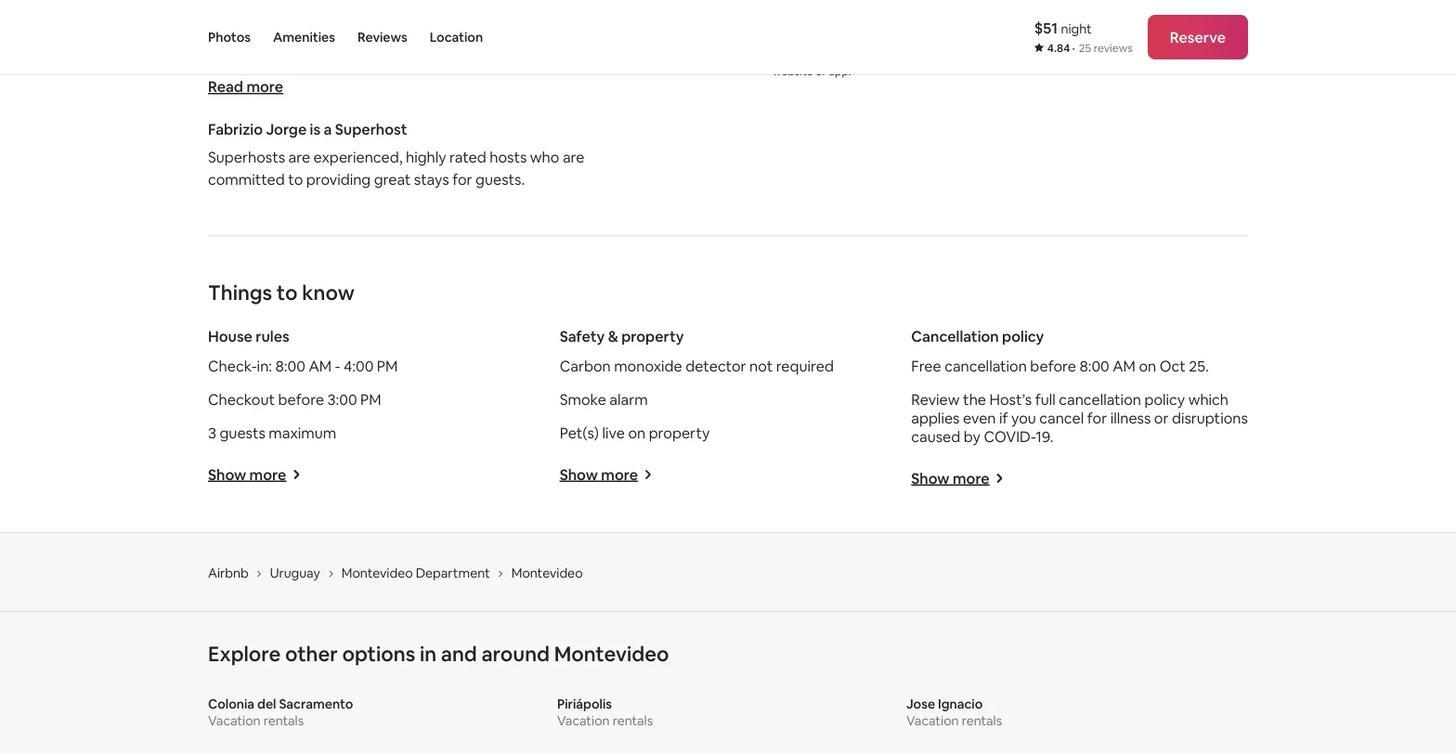 Task type: locate. For each thing, give the bounding box(es) containing it.
even
[[963, 409, 996, 428]]

more inside i enjoy helping guests out with any information they might need as well as suggesting things that i find interesting in town. i speak english, french and italian enough i guess. i… read more
[[246, 77, 283, 96]]

1 horizontal spatial airbnb
[[971, 49, 1005, 63]]

2 vacation from the left
[[557, 713, 610, 729]]

show down caused
[[911, 469, 950, 488]]

1 horizontal spatial before
[[1030, 357, 1076, 376]]

not
[[750, 357, 773, 376]]

the left if
[[963, 390, 986, 409]]

2 rentals from the left
[[613, 713, 653, 729]]

reviews
[[1094, 41, 1133, 55]]

before up maximum
[[278, 390, 324, 409]]

montevideo
[[342, 564, 413, 581], [512, 564, 583, 581], [554, 641, 669, 667]]

that
[[437, 33, 466, 52]]

montevideo for montevideo department
[[342, 564, 413, 581]]

and
[[403, 55, 429, 74], [441, 641, 477, 667]]

airbnb left uruguay link
[[208, 564, 249, 581]]

show for 3
[[208, 465, 246, 484]]

0 vertical spatial for
[[452, 170, 472, 189]]

sacramento
[[279, 696, 353, 713]]

0 horizontal spatial for
[[452, 170, 472, 189]]

0 vertical spatial property
[[622, 327, 684, 346]]

the inside to protect your payment, never transfer money or communicate outside of the airbnb website or app.
[[951, 49, 968, 63]]

the
[[951, 49, 968, 63], [963, 390, 986, 409]]

0 horizontal spatial before
[[278, 390, 324, 409]]

things
[[392, 33, 434, 52]]

more down 3 guests maximum
[[249, 465, 286, 484]]

0 vertical spatial guests
[[309, 10, 355, 29]]

8:00 up review the host's full cancellation policy which applies even if you cancel for illness or disruptions caused by covid-19.
[[1080, 357, 1110, 376]]

show more for live
[[560, 465, 638, 484]]

oct
[[1160, 357, 1186, 376]]

show more
[[208, 465, 286, 484], [560, 465, 638, 484], [911, 469, 990, 488]]

check-in: 8:00 am - 4:00 pm
[[208, 357, 398, 376]]

2 horizontal spatial vacation
[[906, 713, 959, 729]]

as
[[246, 33, 261, 52], [294, 33, 309, 52]]

as right well
[[294, 33, 309, 52]]

1 horizontal spatial show
[[560, 465, 598, 484]]

to protect your payment, never transfer money or communicate outside of the airbnb website or app.
[[773, 34, 1005, 78]]

need
[[208, 33, 243, 52]]

checkout
[[208, 390, 275, 409]]

show more down the live
[[560, 465, 638, 484]]

more down by on the right bottom of page
[[953, 469, 990, 488]]

0 horizontal spatial guests
[[220, 424, 265, 443]]

vacation inside the 'piriápolis vacation rentals'
[[557, 713, 610, 729]]

for
[[452, 170, 472, 189], [1087, 409, 1107, 428]]

cancellation down free cancellation before 8:00 am on oct 25.
[[1059, 390, 1141, 409]]

more
[[246, 77, 283, 96], [249, 465, 286, 484], [601, 465, 638, 484], [953, 469, 990, 488]]

0 vertical spatial on
[[1139, 357, 1156, 376]]

1 horizontal spatial in
[[582, 33, 594, 52]]

money
[[773, 49, 808, 63]]

the down transfer
[[951, 49, 968, 63]]

for down rated
[[452, 170, 472, 189]]

or for review
[[1154, 409, 1169, 428]]

colonia
[[208, 696, 255, 713]]

pm right 4:00
[[377, 357, 398, 376]]

more down the live
[[601, 465, 638, 484]]

and down the things
[[403, 55, 429, 74]]

i…
[[584, 55, 598, 74]]

0 horizontal spatial on
[[628, 424, 646, 443]]

2 8:00 from the left
[[1080, 357, 1110, 376]]

and inside i enjoy helping guests out with any information they might need as well as suggesting things that i find interesting in town. i speak english, french and italian enough i guess. i… read more
[[403, 55, 429, 74]]

fabrizio
[[208, 120, 263, 139]]

guests
[[309, 10, 355, 29], [220, 424, 265, 443]]

photos
[[208, 29, 251, 46]]

in
[[582, 33, 594, 52], [420, 641, 437, 667]]

host's
[[990, 390, 1032, 409]]

1 vertical spatial on
[[628, 424, 646, 443]]

0 vertical spatial pm
[[377, 357, 398, 376]]

maximum
[[269, 424, 336, 443]]

1 horizontal spatial for
[[1087, 409, 1107, 428]]

pm right 3:00
[[360, 390, 381, 409]]

more for show more button corresponding to live
[[601, 465, 638, 484]]

0 horizontal spatial vacation
[[208, 713, 261, 729]]

or inside review the host's full cancellation policy which applies even if you cancel for illness or disruptions caused by covid-19.
[[1154, 409, 1169, 428]]

0 vertical spatial and
[[403, 55, 429, 74]]

1 rentals from the left
[[263, 713, 304, 729]]

protect
[[788, 34, 827, 49]]

are down jorge
[[288, 148, 310, 167]]

2 horizontal spatial show more
[[911, 469, 990, 488]]

1 horizontal spatial 8:00
[[1080, 357, 1110, 376]]

rentals inside the 'piriápolis vacation rentals'
[[613, 713, 653, 729]]

1 horizontal spatial cancellation
[[1059, 390, 1141, 409]]

any
[[417, 10, 441, 29]]

to inside fabrizio jorge is a superhost superhosts are experienced, highly rated hosts who are committed to providing great stays for guests.
[[288, 170, 303, 189]]

enough
[[476, 55, 528, 74]]

3 rentals from the left
[[962, 713, 1002, 729]]

am left -
[[309, 357, 332, 376]]

before
[[1030, 357, 1076, 376], [278, 390, 324, 409]]

before up the full
[[1030, 357, 1076, 376]]

0 horizontal spatial in
[[420, 641, 437, 667]]

vacation inside colonia del sacramento vacation rentals
[[208, 713, 261, 729]]

1 vertical spatial and
[[441, 641, 477, 667]]

0 horizontal spatial show more button
[[208, 465, 301, 484]]

caused
[[911, 427, 961, 446]]

0 vertical spatial in
[[582, 33, 594, 52]]

property right the live
[[649, 424, 710, 443]]

to left 'know'
[[277, 280, 298, 306]]

they
[[527, 10, 558, 29]]

1 horizontal spatial vacation
[[557, 713, 610, 729]]

policy
[[1002, 327, 1044, 346], [1145, 390, 1185, 409]]

cancellation down cancellation policy
[[945, 357, 1027, 376]]

1 horizontal spatial am
[[1113, 357, 1136, 376]]

or right illness
[[1154, 409, 1169, 428]]

0 vertical spatial policy
[[1002, 327, 1044, 346]]

cancellation policy
[[911, 327, 1044, 346]]

0 horizontal spatial rentals
[[263, 713, 304, 729]]

1 horizontal spatial rentals
[[613, 713, 653, 729]]

are
[[288, 148, 310, 167], [563, 148, 585, 167]]

montevideo department link
[[342, 564, 490, 581]]

fabrizio jorge is a superhost superhosts are experienced, highly rated hosts who are committed to providing great stays for guests.
[[208, 120, 585, 189]]

am
[[309, 357, 332, 376], [1113, 357, 1136, 376]]

are right who on the left top
[[563, 148, 585, 167]]

1 vertical spatial the
[[963, 390, 986, 409]]

2 horizontal spatial show
[[911, 469, 950, 488]]

in up i…
[[582, 33, 594, 52]]

1 vacation from the left
[[208, 713, 261, 729]]

checkout before 3:00 pm
[[208, 390, 381, 409]]

show more button down the live
[[560, 465, 653, 484]]

1 horizontal spatial guests
[[309, 10, 355, 29]]

reserve button
[[1148, 15, 1248, 59]]

montevideo left department on the left of page
[[342, 564, 413, 581]]

rated
[[450, 148, 486, 167]]

amenities button
[[273, 0, 335, 74]]

might
[[561, 10, 601, 29]]

show more down caused
[[911, 469, 990, 488]]

show more button down by on the right bottom of page
[[911, 469, 1005, 488]]

or
[[810, 49, 821, 63], [816, 64, 827, 78], [1154, 409, 1169, 428]]

more for show more button to the right
[[953, 469, 990, 488]]

show more button
[[208, 465, 301, 484], [560, 465, 653, 484], [911, 469, 1005, 488]]

more down speak
[[246, 77, 283, 96]]

show more down 3 guests maximum
[[208, 465, 286, 484]]

0 vertical spatial to
[[288, 170, 303, 189]]

1 vertical spatial property
[[649, 424, 710, 443]]

0 horizontal spatial 8:00
[[275, 357, 305, 376]]

and left around
[[441, 641, 477, 667]]

0 horizontal spatial am
[[309, 357, 332, 376]]

with
[[384, 10, 414, 29]]

am left oct
[[1113, 357, 1136, 376]]

1 vertical spatial cancellation
[[1059, 390, 1141, 409]]

3 vacation from the left
[[906, 713, 959, 729]]

rentals right jose
[[962, 713, 1002, 729]]

rentals right piriápolis
[[613, 713, 653, 729]]

1 vertical spatial for
[[1087, 409, 1107, 428]]

for left illness
[[1087, 409, 1107, 428]]

montevideo up around
[[512, 564, 583, 581]]

show down pet(s)
[[560, 465, 598, 484]]

0 horizontal spatial and
[[403, 55, 429, 74]]

0 horizontal spatial as
[[246, 33, 261, 52]]

vacation
[[208, 713, 261, 729], [557, 713, 610, 729], [906, 713, 959, 729]]

the inside review the host's full cancellation policy which applies even if you cancel for illness or disruptions caused by covid-19.
[[963, 390, 986, 409]]

more for show more button associated with guests
[[249, 465, 286, 484]]

to left the 'providing'
[[288, 170, 303, 189]]

1 horizontal spatial show more button
[[560, 465, 653, 484]]

show more button for live
[[560, 465, 653, 484]]

1 horizontal spatial as
[[294, 33, 309, 52]]

by
[[964, 427, 981, 446]]

well
[[264, 33, 291, 52]]

0 vertical spatial airbnb
[[971, 49, 1005, 63]]

0 horizontal spatial show more
[[208, 465, 286, 484]]

property up monoxide on the top left of page
[[622, 327, 684, 346]]

1 as from the left
[[246, 33, 261, 52]]

location
[[430, 29, 483, 46]]

airbnb down transfer
[[971, 49, 1005, 63]]

cancellation
[[945, 357, 1027, 376], [1059, 390, 1141, 409]]

experienced,
[[314, 148, 403, 167]]

1 8:00 from the left
[[275, 357, 305, 376]]

1 vertical spatial to
[[277, 280, 298, 306]]

1 horizontal spatial are
[[563, 148, 585, 167]]

rentals inside colonia del sacramento vacation rentals
[[263, 713, 304, 729]]

piriápolis
[[557, 696, 612, 713]]

8:00 right in:
[[275, 357, 305, 376]]

on left oct
[[1139, 357, 1156, 376]]

piriápolis vacation rentals
[[557, 696, 653, 729]]

0 horizontal spatial airbnb
[[208, 564, 249, 581]]

amenities
[[273, 29, 335, 46]]

policy down oct
[[1145, 390, 1185, 409]]

airbnb link
[[208, 564, 249, 581]]

app.
[[829, 64, 851, 78]]

0 horizontal spatial are
[[288, 148, 310, 167]]

cancellation inside review the host's full cancellation policy which applies even if you cancel for illness or disruptions caused by covid-19.
[[1059, 390, 1141, 409]]

show down the 3 on the left bottom
[[208, 465, 246, 484]]

night
[[1061, 20, 1092, 37]]

0 vertical spatial the
[[951, 49, 968, 63]]

3 guests maximum
[[208, 424, 336, 443]]

as left well
[[246, 33, 261, 52]]

show more button down 3 guests maximum
[[208, 465, 301, 484]]

superhost
[[335, 120, 407, 139]]

policy up free cancellation before 8:00 am on oct 25.
[[1002, 327, 1044, 346]]

rentals
[[263, 713, 304, 729], [613, 713, 653, 729], [962, 713, 1002, 729]]

committed
[[208, 170, 285, 189]]

for inside review the host's full cancellation policy which applies even if you cancel for illness or disruptions caused by covid-19.
[[1087, 409, 1107, 428]]

in right the options
[[420, 641, 437, 667]]

or left app.
[[816, 64, 827, 78]]

website
[[773, 64, 813, 78]]

guests right the 3 on the left bottom
[[220, 424, 265, 443]]

guests up suggesting
[[309, 10, 355, 29]]

2 am from the left
[[1113, 357, 1136, 376]]

0 horizontal spatial policy
[[1002, 327, 1044, 346]]

1 horizontal spatial show more
[[560, 465, 638, 484]]

2 horizontal spatial rentals
[[962, 713, 1002, 729]]

rentals right colonia
[[263, 713, 304, 729]]

ignacio
[[938, 696, 983, 713]]

0 horizontal spatial show
[[208, 465, 246, 484]]

photos button
[[208, 0, 251, 74]]

0 vertical spatial cancellation
[[945, 357, 1027, 376]]

suggesting
[[312, 33, 388, 52]]

montevideo for montevideo
[[512, 564, 583, 581]]

1 horizontal spatial policy
[[1145, 390, 1185, 409]]

on right the live
[[628, 424, 646, 443]]

1 vertical spatial policy
[[1145, 390, 1185, 409]]

options
[[342, 641, 415, 667]]



Task type: describe. For each thing, give the bounding box(es) containing it.
things
[[208, 280, 272, 306]]

enjoy
[[215, 10, 252, 29]]

stays
[[414, 170, 449, 189]]

out
[[358, 10, 381, 29]]

show more for guests
[[208, 465, 286, 484]]

reserve
[[1170, 27, 1226, 46]]

in inside i enjoy helping guests out with any information they might need as well as suggesting things that i find interesting in town. i speak english, french and italian enough i guess. i… read more
[[582, 33, 594, 52]]

jose ignacio vacation rentals
[[906, 696, 1002, 729]]

montevideo link
[[512, 564, 583, 581]]

for inside fabrizio jorge is a superhost superhosts are experienced, highly rated hosts who are committed to providing great stays for guests.
[[452, 170, 472, 189]]

is
[[310, 120, 321, 139]]

airbnb inside to protect your payment, never transfer money or communicate outside of the airbnb website or app.
[[971, 49, 1005, 63]]

never
[[905, 34, 934, 49]]

vacation inside "jose ignacio vacation rentals"
[[906, 713, 959, 729]]

highly
[[406, 148, 446, 167]]

monoxide
[[614, 357, 682, 376]]

montevideo department
[[342, 564, 490, 581]]

pet(s)
[[560, 424, 599, 443]]

carbon monoxide detector not required
[[560, 357, 834, 376]]

3
[[208, 424, 216, 443]]

check-
[[208, 357, 257, 376]]

0 horizontal spatial cancellation
[[945, 357, 1027, 376]]

1 are from the left
[[288, 148, 310, 167]]

2 horizontal spatial show more button
[[911, 469, 1005, 488]]

1 horizontal spatial and
[[441, 641, 477, 667]]

hosts
[[490, 148, 527, 167]]

town.
[[208, 55, 247, 74]]

read more button
[[208, 76, 283, 98]]

colonia del sacramento vacation rentals
[[208, 696, 353, 729]]

safety & property
[[560, 327, 684, 346]]

required
[[776, 357, 834, 376]]

cancel
[[1040, 409, 1084, 428]]

illness
[[1110, 409, 1151, 428]]

i left "find"
[[469, 33, 473, 52]]

rules
[[256, 327, 289, 346]]

explore other options in and around montevideo
[[208, 641, 669, 667]]

1 vertical spatial airbnb
[[208, 564, 249, 581]]

2 as from the left
[[294, 33, 309, 52]]

$51 night
[[1034, 18, 1092, 37]]

·
[[1073, 41, 1075, 55]]

your
[[829, 34, 852, 49]]

reviews button
[[358, 0, 407, 74]]

a
[[324, 120, 332, 139]]

carbon
[[560, 357, 611, 376]]

other
[[285, 641, 338, 667]]

i left enjoy
[[208, 10, 212, 29]]

who
[[530, 148, 559, 167]]

montevideo up piriápolis
[[554, 641, 669, 667]]

transfer
[[937, 34, 977, 49]]

house rules
[[208, 327, 289, 346]]

of
[[938, 49, 948, 63]]

review
[[911, 390, 960, 409]]

read
[[208, 77, 243, 96]]

19.
[[1036, 427, 1054, 446]]

1 am from the left
[[309, 357, 332, 376]]

house
[[208, 327, 252, 346]]

1 vertical spatial guests
[[220, 424, 265, 443]]

speak
[[257, 55, 297, 74]]

explore
[[208, 641, 281, 667]]

show for pet(s)
[[560, 465, 598, 484]]

4:00
[[344, 357, 374, 376]]

communicate
[[824, 49, 894, 63]]

payment,
[[854, 34, 903, 49]]

you
[[1011, 409, 1036, 428]]

safety
[[560, 327, 605, 346]]

smoke alarm
[[560, 390, 648, 409]]

review the host's full cancellation policy which applies even if you cancel for illness or disruptions caused by covid-19.
[[911, 390, 1248, 446]]

4.84 · 25 reviews
[[1047, 41, 1133, 55]]

or for to
[[816, 64, 827, 78]]

rentals inside "jose ignacio vacation rentals"
[[962, 713, 1002, 729]]

alarm
[[610, 390, 648, 409]]

25.
[[1189, 357, 1209, 376]]

interesting
[[506, 33, 579, 52]]

$51
[[1034, 18, 1058, 37]]

english,
[[300, 55, 352, 74]]

free
[[911, 357, 942, 376]]

jorge
[[266, 120, 307, 139]]

1 vertical spatial before
[[278, 390, 324, 409]]

1 vertical spatial pm
[[360, 390, 381, 409]]

guests inside i enjoy helping guests out with any information they might need as well as suggesting things that i find interesting in town. i speak english, french and italian enough i guess. i… read more
[[309, 10, 355, 29]]

applies
[[911, 409, 960, 428]]

1 horizontal spatial on
[[1139, 357, 1156, 376]]

live
[[602, 424, 625, 443]]

i down interesting
[[531, 55, 534, 74]]

2 are from the left
[[563, 148, 585, 167]]

uruguay
[[270, 564, 320, 581]]

uruguay link
[[270, 564, 320, 581]]

superhosts
[[208, 148, 285, 167]]

in:
[[257, 357, 272, 376]]

show more button for guests
[[208, 465, 301, 484]]

0 vertical spatial before
[[1030, 357, 1076, 376]]

french
[[355, 55, 400, 74]]

free cancellation before 8:00 am on oct 25.
[[911, 357, 1209, 376]]

or down protect
[[810, 49, 821, 63]]

know
[[302, 280, 355, 306]]

around
[[481, 641, 550, 667]]

to
[[773, 34, 785, 49]]

if
[[999, 409, 1008, 428]]

1 vertical spatial in
[[420, 641, 437, 667]]

policy inside review the host's full cancellation policy which applies even if you cancel for illness or disruptions caused by covid-19.
[[1145, 390, 1185, 409]]

-
[[335, 357, 340, 376]]

&
[[608, 327, 618, 346]]

guess.
[[538, 55, 581, 74]]

find
[[476, 33, 502, 52]]

jose
[[906, 696, 935, 713]]

things to know
[[208, 280, 355, 306]]

pet(s) live on property
[[560, 424, 710, 443]]

i up read more "button"
[[250, 55, 253, 74]]

disruptions
[[1172, 409, 1248, 428]]



Task type: vqa. For each thing, say whether or not it's contained in the screenshot.
rightmost Show more "button"
yes



